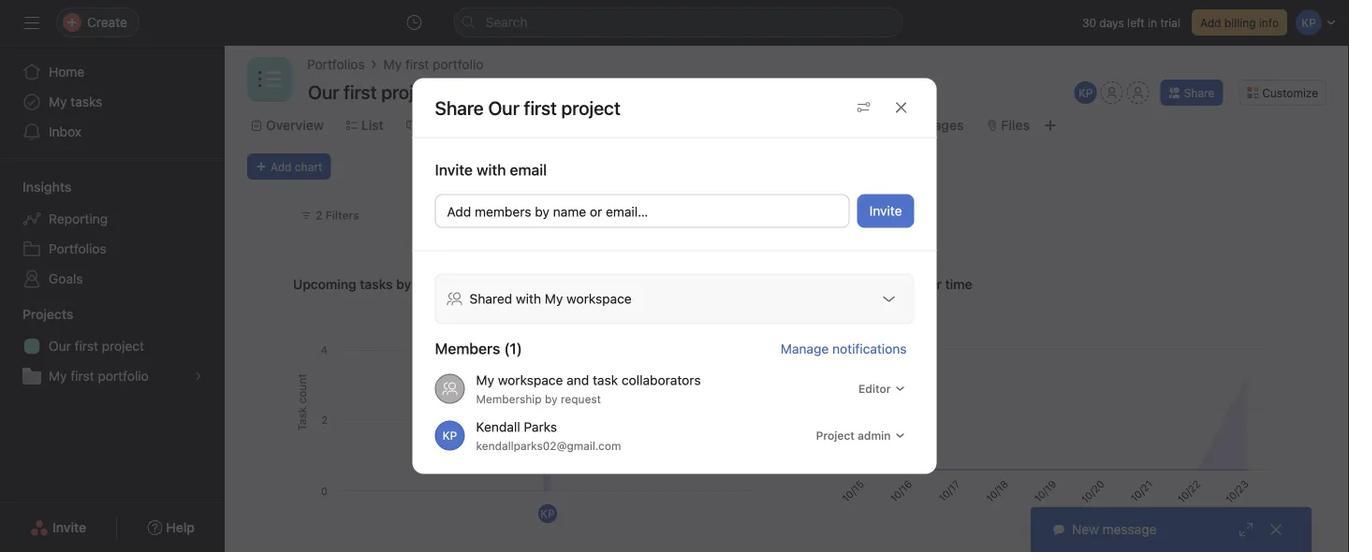Task type: vqa. For each thing, say whether or not it's contained in the screenshot.
Upcoming tasks by assignee
yes



Task type: locate. For each thing, give the bounding box(es) containing it.
with email
[[477, 161, 547, 179]]

portfolios link
[[307, 54, 365, 75], [11, 234, 214, 264]]

my first portfolio down our first project
[[49, 368, 149, 384]]

project
[[102, 339, 144, 354]]

calendar link
[[570, 115, 641, 136]]

1 vertical spatial kp
[[443, 429, 457, 442]]

board
[[421, 118, 458, 133]]

portfolio
[[433, 57, 484, 72], [98, 368, 149, 384]]

projects
[[22, 307, 73, 322]]

1 horizontal spatial portfolio
[[433, 57, 484, 72]]

portfolios
[[307, 57, 365, 72], [49, 241, 106, 257]]

goals
[[49, 271, 83, 287]]

overview link
[[251, 115, 324, 136]]

inbox link
[[11, 117, 214, 147]]

tasks inside global element
[[71, 94, 102, 110]]

1 horizontal spatial tasks
[[360, 277, 393, 292]]

add inside button
[[271, 160, 292, 173]]

add
[[1200, 16, 1221, 29], [271, 160, 292, 173], [447, 204, 471, 220]]

0 vertical spatial add
[[1200, 16, 1221, 29]]

1 vertical spatial add
[[271, 160, 292, 173]]

my up the membership
[[476, 373, 494, 388]]

editor button
[[850, 376, 914, 402]]

add left the "billing" on the right top
[[1200, 16, 1221, 29]]

1 vertical spatial by
[[545, 393, 558, 406]]

1 vertical spatial portfolios
[[49, 241, 106, 257]]

kp down kendallparks02@gmail.com
[[541, 508, 555, 521]]

our down 'projects'
[[49, 339, 71, 354]]

timeline
[[495, 118, 548, 133]]

tasks down home
[[71, 94, 102, 110]]

by left the name
[[535, 204, 550, 220]]

close image
[[1269, 523, 1284, 537]]

days
[[1100, 16, 1124, 29]]

add left chart
[[271, 160, 292, 173]]

my tasks
[[49, 94, 102, 110]]

0 vertical spatial portfolios
[[307, 57, 365, 72]]

my inside my workspace and task collaborators membership by request
[[476, 373, 494, 388]]

portfolios link down reporting
[[11, 234, 214, 264]]

by assignee
[[396, 277, 470, 292]]

upcoming
[[293, 277, 356, 292]]

0 vertical spatial tasks
[[71, 94, 102, 110]]

0 vertical spatial by
[[535, 204, 550, 220]]

portfolio down 'project'
[[98, 368, 149, 384]]

by down workspace
[[545, 393, 558, 406]]

collaborators
[[622, 373, 701, 388]]

first left 'project'
[[75, 339, 98, 354]]

None text field
[[303, 75, 445, 109]]

my first portfolio up board link
[[384, 57, 484, 72]]

0 horizontal spatial our
[[49, 339, 71, 354]]

1 horizontal spatial add
[[447, 204, 471, 220]]

chart
[[295, 160, 322, 173]]

0 horizontal spatial portfolio
[[98, 368, 149, 384]]

search
[[486, 15, 528, 30]]

share left timeline
[[435, 96, 484, 118]]

tasks right the upcoming
[[360, 277, 393, 292]]

shared with my workspace option group
[[435, 274, 914, 324]]

0 horizontal spatial kp
[[443, 429, 457, 442]]

share down add billing info button
[[1184, 86, 1215, 99]]

0 horizontal spatial share
[[435, 96, 484, 118]]

notifications
[[833, 341, 907, 357]]

2 vertical spatial kp
[[541, 508, 555, 521]]

my first portfolio link down 'project'
[[11, 361, 214, 391]]

0 vertical spatial first
[[405, 57, 429, 72]]

0 vertical spatial portfolios link
[[307, 54, 365, 75]]

kp down usersicon
[[443, 429, 457, 442]]

add left members
[[447, 204, 471, 220]]

0 vertical spatial my first portfolio link
[[384, 54, 484, 75]]

2 horizontal spatial invite
[[870, 203, 902, 219]]

first
[[405, 57, 429, 72], [75, 339, 98, 354], [71, 368, 94, 384]]

add inside button
[[1200, 16, 1221, 29]]

tasks for my
[[71, 94, 102, 110]]

our inside dialog
[[488, 96, 520, 118]]

kp inside 'button'
[[1079, 86, 1093, 99]]

2 filters
[[316, 209, 359, 222]]

info
[[1259, 16, 1279, 29]]

add chart
[[271, 160, 322, 173]]

our
[[488, 96, 520, 118], [49, 339, 71, 354]]

30
[[1082, 16, 1096, 29]]

close this dialog image
[[894, 100, 909, 115]]

add for add chart
[[271, 160, 292, 173]]

share inside button
[[1184, 86, 1215, 99]]

manage notifications
[[781, 341, 907, 357]]

first up board link
[[405, 57, 429, 72]]

reporting
[[49, 211, 108, 227]]

0 horizontal spatial my first portfolio link
[[11, 361, 214, 391]]

1 horizontal spatial my first portfolio
[[384, 57, 484, 72]]

email…
[[606, 204, 648, 220]]

0 vertical spatial invite button
[[857, 194, 914, 228]]

filter
[[841, 209, 869, 222]]

add members by name or email… button
[[435, 194, 850, 228]]

kp button
[[1075, 81, 1097, 104]]

1 vertical spatial tasks
[[360, 277, 393, 292]]

projects element
[[0, 298, 225, 395]]

add for add billing info
[[1200, 16, 1221, 29]]

project privacy dialog image
[[882, 292, 897, 307]]

0 vertical spatial invite
[[435, 161, 473, 179]]

request
[[561, 393, 601, 406]]

first down our first project
[[71, 368, 94, 384]]

my up inbox
[[49, 94, 67, 110]]

my first portfolio link inside projects element
[[11, 361, 214, 391]]

files
[[1001, 118, 1030, 133]]

invite with email
[[435, 161, 547, 179]]

1 vertical spatial my first portfolio link
[[11, 361, 214, 391]]

1 horizontal spatial our
[[488, 96, 520, 118]]

2 vertical spatial invite
[[52, 520, 86, 536]]

task
[[593, 373, 618, 388]]

+ 6 more
[[1227, 508, 1281, 523]]

0 horizontal spatial tasks
[[71, 94, 102, 110]]

portfolios link up list "link"
[[307, 54, 365, 75]]

share inside dialog
[[435, 96, 484, 118]]

hide sidebar image
[[24, 15, 39, 30]]

shared
[[470, 291, 512, 307]]

0 horizontal spatial add
[[271, 160, 292, 173]]

search button
[[454, 7, 903, 37]]

tasks
[[71, 94, 102, 110], [360, 277, 393, 292]]

my inside projects element
[[49, 368, 67, 384]]

project admin
[[816, 429, 891, 442]]

my down our first project
[[49, 368, 67, 384]]

global element
[[0, 46, 225, 158]]

completion
[[842, 277, 912, 292]]

0 horizontal spatial portfolios
[[49, 241, 106, 257]]

my first portfolio link up board link
[[384, 54, 484, 75]]

0 horizontal spatial invite button
[[18, 511, 98, 545]]

1 vertical spatial our
[[49, 339, 71, 354]]

portfolios up list "link"
[[307, 57, 365, 72]]

share
[[1184, 86, 1215, 99], [435, 96, 484, 118]]

and
[[567, 373, 589, 388]]

2 horizontal spatial kp
[[1079, 86, 1093, 99]]

kp down 30 at the top
[[1079, 86, 1093, 99]]

parks
[[524, 420, 557, 435]]

admin
[[858, 429, 891, 442]]

0 vertical spatial our
[[488, 96, 520, 118]]

manage notifications button
[[781, 341, 914, 357]]

1 vertical spatial my first portfolio
[[49, 368, 149, 384]]

add inside button
[[447, 204, 471, 220]]

1 vertical spatial portfolio
[[98, 368, 149, 384]]

portfolios inside insights element
[[49, 241, 106, 257]]

0 horizontal spatial my first portfolio
[[49, 368, 149, 384]]

invite
[[435, 161, 473, 179], [870, 203, 902, 219], [52, 520, 86, 536]]

0 vertical spatial my first portfolio
[[384, 57, 484, 72]]

name
[[553, 204, 586, 220]]

2 horizontal spatial add
[[1200, 16, 1221, 29]]

our up with email on the left of the page
[[488, 96, 520, 118]]

my tasks link
[[11, 87, 214, 117]]

0 vertical spatial kp
[[1079, 86, 1093, 99]]

portfolio inside projects element
[[98, 368, 149, 384]]

1 horizontal spatial share
[[1184, 86, 1215, 99]]

portfolio up board
[[433, 57, 484, 72]]

our first project
[[49, 339, 144, 354]]

portfolios down reporting
[[49, 241, 106, 257]]

2 vertical spatial add
[[447, 204, 471, 220]]

0 vertical spatial portfolio
[[433, 57, 484, 72]]

my inside global element
[[49, 94, 67, 110]]

2 filters button
[[292, 202, 368, 228]]

1 vertical spatial portfolios link
[[11, 234, 214, 264]]



Task type: describe. For each thing, give the bounding box(es) containing it.
home
[[49, 64, 85, 80]]

our first project link
[[11, 331, 214, 361]]

share button
[[1161, 80, 1223, 106]]

share for share
[[1184, 86, 1215, 99]]

task completion over time
[[810, 277, 973, 292]]

files link
[[986, 115, 1030, 136]]

1 horizontal spatial invite button
[[857, 194, 914, 228]]

list
[[361, 118, 384, 133]]

project
[[816, 429, 855, 442]]

task
[[810, 277, 839, 292]]

0 horizontal spatial invite
[[52, 520, 86, 536]]

more
[[1250, 508, 1281, 523]]

30 days left in trial
[[1082, 16, 1181, 29]]

1 filter
[[833, 209, 869, 222]]

project admin button
[[808, 423, 914, 449]]

kp inside share our first project dialog
[[443, 429, 457, 442]]

membership
[[476, 393, 542, 406]]

by inside the add members by name or email… button
[[535, 204, 550, 220]]

my up list
[[384, 57, 402, 72]]

left
[[1128, 16, 1145, 29]]

2 vertical spatial first
[[71, 368, 94, 384]]

1 horizontal spatial invite
[[435, 161, 473, 179]]

our inside projects element
[[49, 339, 71, 354]]

add billing info button
[[1192, 9, 1288, 36]]

messages link
[[887, 115, 964, 136]]

upcoming tasks by assignee
[[293, 277, 470, 292]]

manage
[[781, 341, 829, 357]]

2
[[316, 209, 323, 222]]

add billing info
[[1200, 16, 1279, 29]]

tasks for upcoming
[[360, 277, 393, 292]]

shared with my workspace
[[470, 291, 632, 307]]

my workspace
[[545, 291, 632, 307]]

+ 6 more button
[[1227, 508, 1281, 523]]

members
[[475, 204, 531, 220]]

+
[[1227, 508, 1235, 523]]

by inside my workspace and task collaborators membership by request
[[545, 393, 558, 406]]

project permissions image
[[856, 100, 871, 115]]

inbox
[[49, 124, 82, 140]]

usersicon image
[[442, 382, 457, 397]]

timeline link
[[480, 115, 548, 136]]

kendallparks02@gmail.com
[[476, 440, 621, 453]]

messages
[[902, 118, 964, 133]]

or
[[590, 204, 602, 220]]

share our first project dialog
[[412, 78, 937, 474]]

1 horizontal spatial portfolios link
[[307, 54, 365, 75]]

search list box
[[454, 7, 903, 37]]

share for share our first project
[[435, 96, 484, 118]]

list link
[[346, 115, 384, 136]]

1 horizontal spatial kp
[[541, 508, 555, 521]]

1 vertical spatial invite
[[870, 203, 902, 219]]

0 horizontal spatial portfolios link
[[11, 234, 214, 264]]

in
[[1148, 16, 1157, 29]]

editor
[[859, 383, 891, 396]]

over time
[[915, 277, 973, 292]]

overview
[[266, 118, 324, 133]]

insights
[[22, 179, 72, 195]]

1 vertical spatial first
[[75, 339, 98, 354]]

6
[[1238, 508, 1247, 523]]

members (1)
[[435, 340, 522, 358]]

add for add members by name or email…
[[447, 204, 471, 220]]

calendar
[[585, 118, 641, 133]]

board link
[[406, 115, 458, 136]]

1 vertical spatial invite button
[[18, 511, 98, 545]]

1 horizontal spatial portfolios
[[307, 57, 365, 72]]

workspace
[[498, 373, 563, 388]]

first project
[[524, 96, 621, 118]]

filters
[[326, 209, 359, 222]]

share our first project
[[435, 96, 621, 118]]

1 horizontal spatial my first portfolio link
[[384, 54, 484, 75]]

add members by name or email…
[[447, 204, 648, 220]]

home link
[[11, 57, 214, 87]]

goals link
[[11, 264, 214, 294]]

expand new message image
[[1239, 523, 1254, 537]]

kendall
[[476, 420, 520, 435]]

projects button
[[0, 305, 73, 324]]

reporting link
[[11, 204, 214, 234]]

1
[[833, 209, 838, 222]]

my workspace and task collaborators membership by request
[[476, 373, 701, 406]]

insights button
[[0, 178, 72, 197]]

billing
[[1225, 16, 1256, 29]]

my first portfolio inside projects element
[[49, 368, 149, 384]]

list image
[[258, 68, 281, 91]]

insights element
[[0, 170, 225, 298]]

add chart button
[[247, 154, 331, 180]]

kendall parks kendallparks02@gmail.com
[[476, 420, 621, 453]]

with
[[516, 291, 541, 307]]

1 filter button
[[810, 202, 878, 228]]

trial
[[1161, 16, 1181, 29]]



